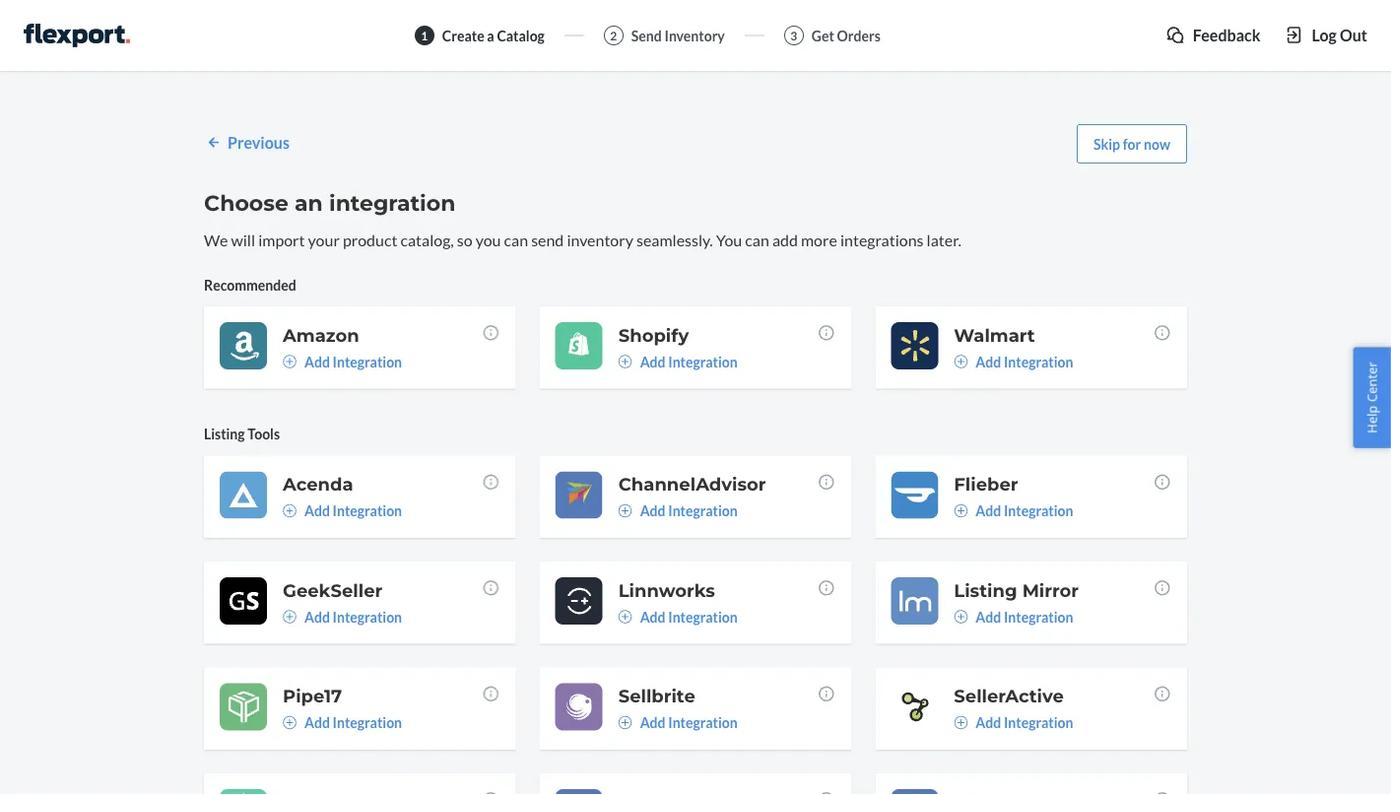 Task type: describe. For each thing, give the bounding box(es) containing it.
create
[[442, 27, 484, 44]]

2
[[610, 28, 617, 42]]

add for geekseller
[[304, 608, 330, 625]]

add integration for amazon
[[304, 353, 402, 370]]

integration for acenda
[[333, 502, 402, 519]]

add for amazon
[[304, 353, 330, 370]]

listing for listing mirror
[[954, 579, 1017, 601]]

a
[[487, 27, 494, 44]]

pipe17
[[283, 685, 342, 707]]

add integration link for geekseller
[[283, 607, 402, 626]]

orders
[[837, 27, 881, 44]]

choose
[[204, 190, 288, 216]]

integration for selleractive
[[1004, 714, 1073, 731]]

plus circle image for sellbrite
[[618, 716, 632, 729]]

amazon
[[283, 324, 359, 346]]

catalog,
[[400, 230, 454, 249]]

add for sellbrite
[[640, 714, 666, 731]]

1 can from the left
[[504, 230, 528, 249]]

feedback
[[1193, 25, 1261, 44]]

plus circle image for listing mirror
[[954, 610, 968, 624]]

inventory
[[665, 27, 725, 44]]

integration for channeladvisor
[[668, 502, 738, 519]]

add integration for geekseller
[[304, 608, 402, 625]]

plus circle image for channeladvisor
[[618, 504, 632, 518]]

now
[[1144, 135, 1171, 152]]

integration for sellbrite
[[668, 714, 738, 731]]

add integration for walmart
[[976, 353, 1073, 370]]

integration for shopify
[[668, 353, 738, 370]]

add integration for linnworks
[[640, 608, 738, 625]]

create a catalog
[[442, 27, 545, 44]]

add for listing mirror
[[976, 608, 1001, 625]]

add integration link for pipe17
[[283, 713, 402, 732]]

an
[[295, 190, 323, 216]]

log
[[1312, 25, 1337, 44]]

add integration for sellbrite
[[640, 714, 738, 731]]

integration for listing mirror
[[1004, 608, 1073, 625]]

geekseller
[[283, 579, 383, 601]]

add integration link for walmart
[[954, 352, 1073, 371]]

so
[[457, 230, 473, 249]]

add for flieber
[[976, 502, 1001, 519]]

add for acenda
[[304, 502, 330, 519]]

plus circle image for selleractive
[[954, 716, 968, 729]]

later.
[[927, 230, 962, 249]]

add integration link for acenda
[[283, 501, 402, 521]]

add integration link for sellbrite
[[618, 713, 738, 732]]

skip
[[1094, 135, 1120, 152]]

recommended
[[204, 276, 296, 293]]

catalog
[[497, 27, 545, 44]]

previous link
[[204, 131, 290, 154]]

plus circle image for walmart
[[954, 355, 968, 368]]

integrations
[[840, 230, 924, 249]]

seamlessly.
[[636, 230, 713, 249]]

listing mirror
[[954, 579, 1079, 601]]

plus circle image for pipe17
[[283, 716, 297, 729]]

add integration link for linnworks
[[618, 607, 738, 626]]

mirror
[[1022, 579, 1079, 601]]

more
[[801, 230, 837, 249]]

skip for now
[[1094, 135, 1171, 152]]

integration for geekseller
[[333, 608, 402, 625]]

plus circle image for flieber
[[954, 504, 968, 518]]

integration for walmart
[[1004, 353, 1073, 370]]

plus circle image for amazon
[[283, 355, 297, 368]]



Task type: locate. For each thing, give the bounding box(es) containing it.
listing left tools
[[204, 425, 245, 442]]

listing for listing tools
[[204, 425, 245, 442]]

add integration link down the channeladvisor
[[618, 501, 738, 521]]

add down linnworks
[[640, 608, 666, 625]]

import
[[258, 230, 305, 249]]

plus circle image for shopify
[[618, 355, 632, 368]]

add for channeladvisor
[[640, 502, 666, 519]]

integration down geekseller
[[333, 608, 402, 625]]

add integration link down selleractive
[[954, 713, 1073, 732]]

add integration link down linnworks
[[618, 607, 738, 626]]

add integration for flieber
[[976, 502, 1073, 519]]

plus circle image down selleractive
[[954, 716, 968, 729]]

add integration down walmart
[[976, 353, 1073, 370]]

shopify
[[618, 324, 689, 346]]

add for selleractive
[[976, 714, 1001, 731]]

product
[[343, 230, 397, 249]]

plus circle image
[[283, 355, 297, 368], [618, 355, 632, 368], [954, 355, 968, 368], [283, 504, 297, 518], [618, 504, 632, 518], [618, 610, 632, 624], [618, 716, 632, 729]]

3
[[791, 28, 797, 42]]

add integration link down flieber
[[954, 501, 1073, 521]]

integration down 'pipe17'
[[333, 714, 402, 731]]

add for walmart
[[976, 353, 1001, 370]]

listing tools
[[204, 425, 280, 442]]

send
[[531, 230, 564, 249]]

add integration link down the acenda
[[283, 501, 402, 521]]

listing left mirror
[[954, 579, 1017, 601]]

add down "shopify"
[[640, 353, 666, 370]]

add integration down selleractive
[[976, 714, 1073, 731]]

add down amazon
[[304, 353, 330, 370]]

choose an integration
[[204, 190, 456, 216]]

integration down selleractive
[[1004, 714, 1073, 731]]

add integration link for selleractive
[[954, 713, 1073, 732]]

add down selleractive
[[976, 714, 1001, 731]]

plus circle image down walmart
[[954, 355, 968, 368]]

add integration down listing mirror
[[976, 608, 1073, 625]]

skip for now link
[[1077, 124, 1187, 164]]

add integration link down "shopify"
[[618, 352, 738, 371]]

add integration for shopify
[[640, 353, 738, 370]]

add for linnworks
[[640, 608, 666, 625]]

add
[[304, 353, 330, 370], [640, 353, 666, 370], [976, 353, 1001, 370], [304, 502, 330, 519], [640, 502, 666, 519], [976, 502, 1001, 519], [304, 608, 330, 625], [640, 608, 666, 625], [976, 608, 1001, 625], [304, 714, 330, 731], [640, 714, 666, 731], [976, 714, 1001, 731]]

1 horizontal spatial can
[[745, 230, 769, 249]]

previous
[[228, 133, 290, 152]]

add integration down "shopify"
[[640, 353, 738, 370]]

can
[[504, 230, 528, 249], [745, 230, 769, 249]]

we
[[204, 230, 228, 249]]

skip for now button
[[1077, 124, 1187, 164]]

integration down the channeladvisor
[[668, 502, 738, 519]]

your
[[308, 230, 340, 249]]

add integration link down listing mirror
[[954, 607, 1073, 626]]

plus circle image down sellbrite
[[618, 716, 632, 729]]

add integration link for shopify
[[618, 352, 738, 371]]

integration down the acenda
[[333, 502, 402, 519]]

plus circle image for geekseller
[[283, 610, 297, 624]]

add down geekseller
[[304, 608, 330, 625]]

plus circle image for linnworks
[[618, 610, 632, 624]]

help center button
[[1353, 347, 1391, 448]]

integration
[[329, 190, 456, 216]]

flieber
[[954, 473, 1018, 495]]

add down sellbrite
[[640, 714, 666, 731]]

integration down flieber
[[1004, 502, 1073, 519]]

integration down linnworks
[[668, 608, 738, 625]]

add integration down geekseller
[[304, 608, 402, 625]]

help center
[[1363, 362, 1381, 433]]

2 can from the left
[[745, 230, 769, 249]]

add down listing mirror
[[976, 608, 1001, 625]]

add integration link for flieber
[[954, 501, 1073, 521]]

send inventory
[[631, 27, 725, 44]]

plus circle image down amazon
[[283, 355, 297, 368]]

flexport logo image
[[24, 24, 130, 47]]

add integration link for listing mirror
[[954, 607, 1073, 626]]

0 horizontal spatial can
[[504, 230, 528, 249]]

integration for amazon
[[333, 353, 402, 370]]

add integration link for channeladvisor
[[618, 501, 738, 521]]

sellbrite
[[618, 685, 695, 707]]

integration down mirror
[[1004, 608, 1073, 625]]

log out button
[[1284, 24, 1368, 46]]

add integration down amazon
[[304, 353, 402, 370]]

log out
[[1312, 25, 1368, 44]]

add integration link down geekseller
[[283, 607, 402, 626]]

integration for linnworks
[[668, 608, 738, 625]]

plus circle image down "shopify"
[[618, 355, 632, 368]]

integration
[[333, 353, 402, 370], [668, 353, 738, 370], [1004, 353, 1073, 370], [333, 502, 402, 519], [668, 502, 738, 519], [1004, 502, 1073, 519], [333, 608, 402, 625], [668, 608, 738, 625], [1004, 608, 1073, 625], [333, 714, 402, 731], [668, 714, 738, 731], [1004, 714, 1073, 731]]

channeladvisor
[[618, 473, 766, 495]]

get
[[812, 27, 834, 44]]

add down the channeladvisor
[[640, 502, 666, 519]]

you
[[476, 230, 501, 249]]

plus circle image down 'pipe17'
[[283, 716, 297, 729]]

add integration
[[304, 353, 402, 370], [640, 353, 738, 370], [976, 353, 1073, 370], [304, 502, 402, 519], [640, 502, 738, 519], [976, 502, 1073, 519], [304, 608, 402, 625], [640, 608, 738, 625], [976, 608, 1073, 625], [304, 714, 402, 731], [640, 714, 738, 731], [976, 714, 1073, 731]]

integration down walmart
[[1004, 353, 1073, 370]]

add integration down linnworks
[[640, 608, 738, 625]]

1
[[421, 28, 428, 42]]

add
[[772, 230, 798, 249]]

will
[[231, 230, 255, 249]]

add for shopify
[[640, 353, 666, 370]]

add integration down 'pipe17'
[[304, 714, 402, 731]]

we will import your product catalog, so you can send inventory seamlessly. you can add more integrations later.
[[204, 230, 962, 249]]

inventory
[[567, 230, 633, 249]]

plus circle image down the acenda
[[283, 504, 297, 518]]

0 horizontal spatial listing
[[204, 425, 245, 442]]

0 vertical spatial listing
[[204, 425, 245, 442]]

add integration link for amazon
[[283, 352, 402, 371]]

listing
[[204, 425, 245, 442], [954, 579, 1017, 601]]

can left add
[[745, 230, 769, 249]]

center
[[1363, 362, 1381, 402]]

add integration for channeladvisor
[[640, 502, 738, 519]]

add integration down flieber
[[976, 502, 1073, 519]]

integration for flieber
[[1004, 502, 1073, 519]]

feedback link
[[1165, 24, 1261, 46]]

get orders
[[812, 27, 881, 44]]

add integration for acenda
[[304, 502, 402, 519]]

can right you
[[504, 230, 528, 249]]

add integration for selleractive
[[976, 714, 1073, 731]]

plus circle image down the channeladvisor
[[618, 504, 632, 518]]

you
[[716, 230, 742, 249]]

plus circle image
[[954, 504, 968, 518], [283, 610, 297, 624], [954, 610, 968, 624], [283, 716, 297, 729], [954, 716, 968, 729]]

integration for pipe17
[[333, 714, 402, 731]]

add for pipe17
[[304, 714, 330, 731]]

integration down "shopify"
[[668, 353, 738, 370]]

out
[[1340, 25, 1368, 44]]

add down walmart
[[976, 353, 1001, 370]]

plus circle image for acenda
[[283, 504, 297, 518]]

add integration down sellbrite
[[640, 714, 738, 731]]

plus circle image down geekseller
[[283, 610, 297, 624]]

integration down amazon
[[333, 353, 402, 370]]

add integration down the acenda
[[304, 502, 402, 519]]

add down flieber
[[976, 502, 1001, 519]]

1 horizontal spatial listing
[[954, 579, 1017, 601]]

for
[[1123, 135, 1141, 152]]

add integration link
[[283, 352, 402, 371], [618, 352, 738, 371], [954, 352, 1073, 371], [283, 501, 402, 521], [618, 501, 738, 521], [954, 501, 1073, 521], [283, 607, 402, 626], [618, 607, 738, 626], [954, 607, 1073, 626], [283, 713, 402, 732], [618, 713, 738, 732], [954, 713, 1073, 732]]

1 vertical spatial listing
[[954, 579, 1017, 601]]

add integration for pipe17
[[304, 714, 402, 731]]

add integration link down 'pipe17'
[[283, 713, 402, 732]]

linnworks
[[618, 579, 715, 601]]

add down 'pipe17'
[[304, 714, 330, 731]]

plus circle image down listing mirror
[[954, 610, 968, 624]]

selleractive
[[954, 685, 1064, 707]]

send
[[631, 27, 662, 44]]

tools
[[248, 425, 280, 442]]

add integration link down walmart
[[954, 352, 1073, 371]]

plus circle image down linnworks
[[618, 610, 632, 624]]

add integration link down sellbrite
[[618, 713, 738, 732]]

integration down sellbrite
[[668, 714, 738, 731]]

add integration down the channeladvisor
[[640, 502, 738, 519]]

add down the acenda
[[304, 502, 330, 519]]

plus circle image down flieber
[[954, 504, 968, 518]]

add integration link down amazon
[[283, 352, 402, 371]]

add integration for listing mirror
[[976, 608, 1073, 625]]

help
[[1363, 405, 1381, 433]]

acenda
[[283, 473, 353, 495]]

walmart
[[954, 324, 1035, 346]]



Task type: vqa. For each thing, say whether or not it's contained in the screenshot.
Give Feedback Button on the bottom left of page
no



